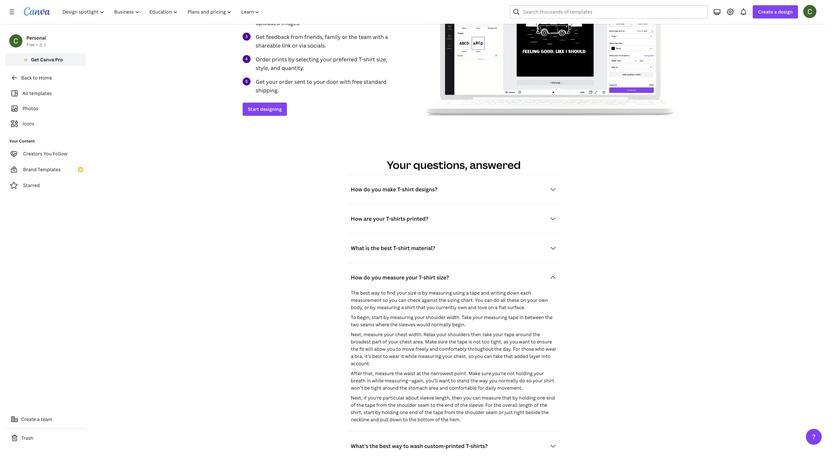Task type: locate. For each thing, give the bounding box(es) containing it.
1 horizontal spatial with
[[340, 78, 351, 86]]

as
[[504, 339, 509, 345]]

t- right preferred
[[359, 56, 364, 63]]

create inside button
[[21, 417, 36, 423]]

1 horizontal spatial sure
[[482, 371, 491, 377]]

0 horizontal spatial create
[[21, 417, 36, 423]]

for inside next, measure your chest width. relax your shoulders then take your tape around the broadest part of your chest area. make sure the tape is not too tight, as you want to ensure the fit will allow you to move freely and comfortably throughout the day. for those who wear a bra, it's best to wear it while measuring your chest, so you can take that added layer into account.
[[513, 346, 521, 353]]

how inside 'dropdown button'
[[351, 215, 363, 223]]

0 horizontal spatial end
[[410, 410, 418, 416]]

2 vertical spatial from
[[445, 410, 456, 416]]

get canva pro
[[31, 57, 63, 63]]

to left stand
[[451, 378, 456, 384]]

then
[[472, 332, 482, 338], [452, 395, 463, 401]]

if
[[364, 395, 367, 401]]

want up those
[[519, 339, 530, 345]]

your
[[284, 11, 296, 18], [370, 11, 381, 18], [320, 56, 332, 63], [266, 78, 278, 86], [314, 78, 325, 86], [373, 215, 385, 223], [406, 274, 418, 282], [397, 290, 407, 296], [528, 297, 538, 304], [415, 315, 425, 321], [473, 315, 483, 321], [384, 332, 394, 338], [437, 332, 447, 338], [494, 332, 504, 338], [389, 339, 399, 345], [443, 354, 453, 360], [534, 371, 544, 377], [533, 378, 543, 384]]

create inside dropdown button
[[759, 9, 774, 15]]

1 vertical spatial with
[[373, 33, 384, 41]]

one up beside
[[537, 395, 546, 401]]

the inside get feedback from friends, family or the team with a shareable link or via socials.
[[349, 33, 358, 41]]

by inside to begin, start by measuring your shoulder width. take your measuring tape in between the two seams where the sleeves would normally begin.
[[384, 315, 389, 321]]

for
[[513, 346, 521, 353], [486, 402, 493, 409]]

2 horizontal spatial is
[[469, 339, 473, 345]]

0 vertical spatial normally
[[432, 322, 451, 328]]

one down about
[[400, 410, 409, 416]]

get inside get your order sent to your door with free standard shipping.
[[256, 78, 265, 86]]

shirts?
[[471, 443, 488, 450]]

creators
[[23, 151, 42, 157]]

from
[[291, 33, 303, 41], [377, 402, 387, 409], [445, 410, 456, 416]]

1 horizontal spatial way
[[392, 443, 402, 450]]

down right pull
[[390, 417, 402, 423]]

two
[[351, 322, 360, 328]]

get inside get feedback from friends, family or the team with a shareable link or via socials.
[[256, 33, 265, 41]]

the up beside
[[540, 402, 548, 409]]

by inside order prints by selecting your preferred t-shirt size, style, and quantity.
[[289, 56, 295, 63]]

of up hem.
[[455, 402, 460, 409]]

1 vertical spatial so
[[469, 354, 474, 360]]

Search search field
[[524, 6, 704, 18]]

0 vertical spatial sure
[[438, 339, 448, 345]]

to inside dropdown button
[[404, 443, 409, 450]]

0 vertical spatial then
[[472, 332, 482, 338]]

how for how do you make t-shirt designs?
[[351, 186, 363, 193]]

then inside next, if you're particular about sleeve length, then you can measure that by holding one end of the tape from the shoulder seam to the end of the sleeve. for the overall length of the shirt, start by holding one end of the tape from the shoulder seam or just right beside the neckline and pull down to the bottom of the hem.
[[452, 395, 463, 401]]

2 next, from the top
[[351, 395, 363, 401]]

next, inside next, measure your chest width. relax your shoulders then take your tape around the broadest part of your chest area. make sure the tape is not too tight, as you want to ensure the fit will allow you to move freely and comfortably throughout the day. for those who wear a bra, it's best to wear it while measuring your chest, so you can take that added layer into account.
[[351, 332, 363, 338]]

t- left size? at the right
[[419, 274, 424, 282]]

2 vertical spatial that
[[503, 395, 512, 401]]

1 vertical spatial for
[[486, 402, 493, 409]]

how for how do you measure your t-shirt size?
[[351, 274, 363, 282]]

with up size,
[[373, 33, 384, 41]]

design inside customize your design with graphics, text or your own uploaded images.
[[297, 11, 314, 18]]

and down chart. at the right bottom of the page
[[469, 305, 477, 311]]

get for get canva pro
[[31, 57, 39, 63]]

way up for
[[480, 378, 488, 384]]

measuring down flat
[[484, 315, 508, 321]]

that down day.
[[504, 354, 514, 360]]

measurement
[[351, 297, 382, 304]]

1 horizontal spatial take
[[494, 354, 503, 360]]

1 vertical spatial sure
[[482, 371, 491, 377]]

seam
[[418, 402, 430, 409], [486, 410, 498, 416]]

the left "overall"
[[494, 402, 502, 409]]

0 horizontal spatial on
[[489, 305, 494, 311]]

measuring up against
[[429, 290, 452, 296]]

breath
[[351, 378, 366, 384]]

end
[[547, 395, 555, 401], [445, 402, 454, 409], [410, 410, 418, 416]]

design for your
[[297, 11, 314, 18]]

not up throughout
[[474, 339, 481, 345]]

down inside the best way to find your size is by measuring using a tape and writing down each measurement so you can check against the sizing chart. you can do all these on your own body, or by measuring a shirt that you currently own and love on a flat surface.
[[507, 290, 520, 296]]

0 vertical spatial how
[[351, 186, 363, 193]]

0 horizontal spatial around
[[383, 385, 399, 392]]

measuring
[[429, 290, 452, 296], [377, 305, 400, 311], [391, 315, 414, 321], [484, 315, 508, 321], [418, 354, 442, 360]]

1 vertical spatial wear
[[389, 354, 400, 360]]

or left via
[[292, 42, 298, 49]]

create for create a design
[[759, 9, 774, 15]]

1 vertical spatial start
[[364, 410, 374, 416]]

1 vertical spatial how
[[351, 215, 363, 223]]

that up "overall"
[[503, 395, 512, 401]]

how left "make"
[[351, 186, 363, 193]]

how up the
[[351, 274, 363, 282]]

team up trash 'link'
[[41, 417, 52, 423]]

your left content
[[9, 138, 18, 144]]

material?
[[412, 245, 436, 252]]

0 vertical spatial get
[[256, 33, 265, 41]]

holding inside after that, measure the waist at the narrowest point. make sure you're not holding your breath in while measuring—again, you'll want to stand the way you normally do so your shirt won't be tight around the stomach area and comfortable for daily movement.
[[516, 371, 533, 377]]

1 vertical spatial not
[[508, 371, 515, 377]]

0 horizontal spatial so
[[383, 297, 388, 304]]

1 horizontal spatial in
[[520, 315, 524, 321]]

sure up the daily
[[482, 371, 491, 377]]

the right between
[[546, 315, 553, 321]]

width. inside next, measure your chest width. relax your shoulders then take your tape around the broadest part of your chest area. make sure the tape is not too tight, as you want to ensure the fit will allow you to move freely and comfortably throughout the day. for those who wear a bra, it's best to wear it while measuring your chest, so you can take that added layer into account.
[[409, 332, 423, 338]]

0 horizontal spatial your
[[9, 138, 18, 144]]

measuring up the sleeves
[[391, 315, 414, 321]]

0 horizontal spatial way
[[371, 290, 380, 296]]

by up where
[[384, 315, 389, 321]]

to left bottom
[[403, 417, 408, 423]]

for up added
[[513, 346, 521, 353]]

get your order sent to your door with free standard shipping.
[[256, 78, 387, 94]]

1 horizontal spatial team
[[359, 33, 372, 41]]

1 horizontal spatial on
[[521, 297, 527, 304]]

2 vertical spatial end
[[410, 410, 418, 416]]

then down comfortable
[[452, 395, 463, 401]]

tape inside the best way to find your size is by measuring using a tape and writing down each measurement so you can check against the sizing chart. you can do all these on your own body, or by measuring a shirt that you currently own and love on a flat surface.
[[470, 290, 480, 296]]

0 horizontal spatial make
[[426, 339, 437, 345]]

so down find
[[383, 297, 388, 304]]

these
[[507, 297, 520, 304]]

normally inside after that, measure the waist at the narrowest point. make sure you're not holding your breath in while measuring—again, you'll want to stand the way you normally do so your shirt won't be tight around the stomach area and comfortable for daily movement.
[[499, 378, 519, 384]]

back
[[21, 75, 32, 81]]

1 vertical spatial make
[[469, 371, 481, 377]]

in inside after that, measure the waist at the narrowest point. make sure you're not holding your breath in while measuring—again, you'll want to stand the way you normally do so your shirt won't be tight around the stomach area and comfortable for daily movement.
[[367, 378, 371, 384]]

how do you measure your t-shirt size?
[[351, 274, 449, 282]]

0 vertical spatial next,
[[351, 332, 363, 338]]

1 horizontal spatial design
[[779, 9, 793, 15]]

you're right if on the bottom left of the page
[[368, 395, 382, 401]]

own down chart. at the right bottom of the page
[[458, 305, 467, 311]]

that inside next, measure your chest width. relax your shoulders then take your tape around the broadest part of your chest area. make sure the tape is not too tight, as you want to ensure the fit will allow you to move freely and comfortably throughout the day. for those who wear a bra, it's best to wear it while measuring your chest, so you can take that added layer into account.
[[504, 354, 514, 360]]

measure inside next, measure your chest width. relax your shoulders then take your tape around the broadest part of your chest area. make sure the tape is not too tight, as you want to ensure the fit will allow you to move freely and comfortably throughout the day. for those who wear a bra, it's best to wear it while measuring your chest, so you can take that added layer into account.
[[364, 332, 383, 338]]

flat
[[499, 305, 507, 311]]

0 horizontal spatial width.
[[409, 332, 423, 338]]

seam down the sleeve
[[418, 402, 430, 409]]

door
[[327, 78, 339, 86]]

your up how do you make t-shirt designs?
[[387, 158, 411, 172]]

best up measurement
[[360, 290, 370, 296]]

you up love at the bottom right of the page
[[476, 297, 484, 304]]

measure inside dropdown button
[[383, 274, 405, 282]]

shoulder inside to begin, start by measuring your shoulder width. take your measuring tape in between the two seams where the sleeves would normally begin.
[[426, 315, 446, 321]]

None search field
[[510, 5, 709, 19]]

create a design
[[759, 9, 793, 15]]

is inside the best way to find your size is by measuring using a tape and writing down each measurement so you can check against the sizing chart. you can do all these on your own body, or by measuring a shirt that you currently own and love on a flat surface.
[[418, 290, 421, 296]]

you left follow
[[44, 151, 52, 157]]

take
[[483, 332, 492, 338], [494, 354, 503, 360]]

you're
[[493, 371, 506, 377], [368, 395, 382, 401]]

tape up bottom
[[434, 410, 444, 416]]

then inside next, measure your chest width. relax your shoulders then take your tape around the broadest part of your chest area. make sure the tape is not too tight, as you want to ensure the fit will allow you to move freely and comfortably throughout the day. for those who wear a bra, it's best to wear it while measuring your chest, so you can take that added layer into account.
[[472, 332, 482, 338]]

you up the daily
[[490, 378, 498, 384]]

1 horizontal spatial end
[[445, 402, 454, 409]]

your for your questions, answered
[[387, 158, 411, 172]]

broadest
[[351, 339, 371, 345]]

0 horizontal spatial take
[[483, 332, 492, 338]]

0 vertical spatial create
[[759, 9, 774, 15]]

surface.
[[508, 305, 526, 311]]

from up via
[[291, 33, 303, 41]]

start
[[248, 106, 259, 112]]

sure inside after that, measure the waist at the narrowest point. make sure you're not holding your breath in while measuring—again, you'll want to stand the way you normally do so your shirt won't be tight around the stomach area and comfortable for daily movement.
[[482, 371, 491, 377]]

with
[[315, 11, 326, 18], [373, 33, 384, 41], [340, 78, 351, 86]]

what's the best way to wash custom-printed t-shirts?
[[351, 443, 488, 450]]

your content
[[9, 138, 35, 144]]

and up length,
[[440, 385, 448, 392]]

0 vertical spatial team
[[359, 33, 372, 41]]

team inside button
[[41, 417, 52, 423]]

measure up find
[[383, 274, 405, 282]]

the right beside
[[542, 410, 549, 416]]

from inside get feedback from friends, family or the team with a shareable link or via socials.
[[291, 33, 303, 41]]

t- right printed
[[466, 443, 471, 450]]

all
[[22, 90, 28, 97]]

0 horizontal spatial then
[[452, 395, 463, 401]]

seam left the just
[[486, 410, 498, 416]]

create a team
[[21, 417, 52, 423]]

get left the canva
[[31, 57, 39, 63]]

2 horizontal spatial end
[[547, 395, 555, 401]]

next, inside next, if you're particular about sleeve length, then you can measure that by holding one end of the tape from the shoulder seam to the end of the sleeve. for the overall length of the shirt, start by holding one end of the tape from the shoulder seam or just right beside the neckline and pull down to the bottom of the hem.
[[351, 395, 363, 401]]

next, for next, if you're particular about sleeve length, then you can measure that by holding one end of the tape from the shoulder seam to the end of the sleeve. for the overall length of the shirt, start by holding one end of the tape from the shoulder seam or just right beside the neckline and pull down to the bottom of the hem.
[[351, 395, 363, 401]]

0 vertical spatial want
[[519, 339, 530, 345]]

uploaded
[[256, 19, 280, 27]]

1 horizontal spatial down
[[507, 290, 520, 296]]

back to home link
[[5, 71, 86, 85]]

1 vertical spatial want
[[439, 378, 450, 384]]

create a design button
[[754, 5, 799, 19]]

the up currently at the bottom right of the page
[[439, 297, 447, 304]]

your
[[9, 138, 18, 144], [387, 158, 411, 172]]

can inside next, if you're particular about sleeve length, then you can measure that by holding one end of the tape from the shoulder seam to the end of the sleeve. for the overall length of the shirt, start by holding one end of the tape from the shoulder seam or just right beside the neckline and pull down to the bottom of the hem.
[[473, 395, 481, 401]]

will
[[366, 346, 373, 353]]

2 vertical spatial holding
[[382, 410, 399, 416]]

way up measurement
[[371, 290, 380, 296]]

measuring—again,
[[385, 378, 425, 384]]

it's
[[365, 354, 371, 360]]

width.
[[447, 315, 461, 321], [409, 332, 423, 338]]

how left are
[[351, 215, 363, 223]]

1 vertical spatial normally
[[499, 378, 519, 384]]

you're inside next, if you're particular about sleeve length, then you can measure that by holding one end of the tape from the shoulder seam to the end of the sleeve. for the overall length of the shirt, start by holding one end of the tape from the shoulder seam or just right beside the neckline and pull down to the bottom of the hem.
[[368, 395, 382, 401]]

0 horizontal spatial one
[[400, 410, 409, 416]]

family
[[325, 33, 341, 41]]

account.
[[351, 361, 371, 367]]

sleeve
[[420, 395, 435, 401]]

1 vertical spatial get
[[31, 57, 39, 63]]

shirt down "into"
[[544, 378, 555, 384]]

1 vertical spatial chest
[[400, 339, 412, 345]]

measure up part
[[364, 332, 383, 338]]

writing
[[491, 290, 506, 296]]

start designing
[[248, 106, 282, 112]]

1 vertical spatial in
[[367, 378, 371, 384]]

1 vertical spatial while
[[372, 378, 384, 384]]

shirt inside order prints by selecting your preferred t-shirt size, style, and quantity.
[[364, 56, 375, 63]]

0 vertical spatial you're
[[493, 371, 506, 377]]

the left sleeve.
[[461, 402, 468, 409]]

icons link
[[9, 118, 82, 130]]

shirts
[[391, 215, 406, 223]]

chest
[[396, 332, 408, 338], [400, 339, 412, 345]]

0 horizontal spatial not
[[474, 339, 481, 345]]

holding up pull
[[382, 410, 399, 416]]

0 horizontal spatial from
[[291, 33, 303, 41]]

next, if you're particular about sleeve length, then you can measure that by holding one end of the tape from the shoulder seam to the end of the sleeve. for the overall length of the shirt, start by holding one end of the tape from the shoulder seam or just right beside the neckline and pull down to the bottom of the hem.
[[351, 395, 555, 423]]

what is the best t-shirt material?
[[351, 245, 436, 252]]

1
[[44, 42, 46, 48]]

1 vertical spatial you're
[[368, 395, 382, 401]]

0 horizontal spatial own
[[382, 11, 393, 18]]

while
[[406, 354, 417, 360], [372, 378, 384, 384]]

down inside next, if you're particular about sleeve length, then you can measure that by holding one end of the tape from the shoulder seam to the end of the sleeve. for the overall length of the shirt, start by holding one end of the tape from the shoulder seam or just right beside the neckline and pull down to the bottom of the hem.
[[390, 417, 402, 423]]

you inside next, if you're particular about sleeve length, then you can measure that by holding one end of the tape from the shoulder seam to the end of the sleeve. for the overall length of the shirt, start by holding one end of the tape from the shoulder seam or just right beside the neckline and pull down to the bottom of the hem.
[[464, 395, 472, 401]]

shipping.
[[256, 87, 279, 94]]

1 vertical spatial own
[[539, 297, 548, 304]]

holding down added
[[516, 371, 533, 377]]

normally
[[432, 322, 451, 328], [499, 378, 519, 384]]

is right what
[[366, 245, 370, 252]]

2 vertical spatial own
[[458, 305, 467, 311]]

2 horizontal spatial way
[[480, 378, 488, 384]]

or right text
[[363, 11, 368, 18]]

order prints by selecting your preferred t-shirt size, style, and quantity.
[[256, 56, 388, 72]]

design
[[779, 9, 793, 15], [297, 11, 314, 18]]

1 vertical spatial on
[[489, 305, 494, 311]]

0 vertical spatial own
[[382, 11, 393, 18]]

or
[[363, 11, 368, 18], [342, 33, 348, 41], [292, 42, 298, 49], [365, 305, 369, 311], [499, 410, 504, 416]]

1 vertical spatial width.
[[409, 332, 423, 338]]

2 horizontal spatial so
[[527, 378, 532, 384]]

is up throughout
[[469, 339, 473, 345]]

shoulders
[[448, 332, 470, 338]]

trash link
[[5, 432, 86, 445]]

t- right "make"
[[398, 186, 402, 193]]

you're inside after that, measure the waist at the narrowest point. make sure you're not holding your breath in while measuring—again, you'll want to stand the way you normally do so your shirt won't be tight around the stomach area and comfortable for daily movement.
[[493, 371, 506, 377]]

get up shipping.
[[256, 78, 265, 86]]

so inside the best way to find your size is by measuring using a tape and writing down each measurement so you can check against the sizing chart. you can do all these on your own body, or by measuring a shirt that you currently own and love on a flat surface.
[[383, 297, 388, 304]]

get up the shareable
[[256, 33, 265, 41]]

sent
[[295, 78, 306, 86]]

the right the at
[[422, 371, 430, 377]]

to
[[351, 315, 356, 321]]

size,
[[377, 56, 388, 63]]

measuring down freely
[[418, 354, 442, 360]]

the up ensure on the bottom of the page
[[533, 332, 541, 338]]

and inside next, if you're particular about sleeve length, then you can measure that by holding one end of the tape from the shoulder seam to the end of the sleeve. for the overall length of the shirt, start by holding one end of the tape from the shoulder seam or just right beside the neckline and pull down to the bottom of the hem.
[[371, 417, 379, 423]]

0 vertical spatial not
[[474, 339, 481, 345]]

0 horizontal spatial seam
[[418, 402, 430, 409]]

normally up relax
[[432, 322, 451, 328]]

normally up movement. in the bottom of the page
[[499, 378, 519, 384]]

width. inside to begin, start by measuring your shoulder width. take your measuring tape in between the two seams where the sleeves would normally begin.
[[447, 315, 461, 321]]

team inside get feedback from friends, family or the team with a shareable link or via socials.
[[359, 33, 372, 41]]

is right size
[[418, 290, 421, 296]]

what is the best t-shirt material? button
[[348, 242, 560, 255]]

1 vertical spatial you
[[476, 297, 484, 304]]

1 horizontal spatial wear
[[546, 346, 557, 353]]

2 horizontal spatial with
[[373, 33, 384, 41]]

1 how from the top
[[351, 186, 363, 193]]

to down the sleeve
[[431, 402, 436, 409]]

2 vertical spatial how
[[351, 274, 363, 282]]

1 next, from the top
[[351, 332, 363, 338]]

tape down "surface." on the bottom right of page
[[509, 315, 519, 321]]

one
[[537, 395, 546, 401], [400, 410, 409, 416]]

with left free
[[340, 78, 351, 86]]

0 horizontal spatial normally
[[432, 322, 451, 328]]

2 how from the top
[[351, 215, 363, 223]]

that,
[[364, 371, 374, 377]]

size
[[408, 290, 417, 296]]

take down tight,
[[494, 354, 503, 360]]

1 vertical spatial one
[[400, 410, 409, 416]]

wear left it
[[389, 354, 400, 360]]

way inside the best way to find your size is by measuring using a tape and writing down each measurement so you can check against the sizing chart. you can do all these on your own body, or by measuring a shirt that you currently own and love on a flat surface.
[[371, 290, 380, 296]]

and left pull
[[371, 417, 379, 423]]

1 vertical spatial then
[[452, 395, 463, 401]]

get inside button
[[31, 57, 39, 63]]

want
[[519, 339, 530, 345], [439, 378, 450, 384]]

1 vertical spatial your
[[387, 158, 411, 172]]

0 vertical spatial in
[[520, 315, 524, 321]]

best inside the best way to find your size is by measuring using a tape and writing down each measurement so you can check against the sizing chart. you can do all these on your own body, or by measuring a shirt that you currently own and love on a flat surface.
[[360, 290, 370, 296]]

1 vertical spatial team
[[41, 417, 52, 423]]

the left fit at the left bottom of page
[[351, 346, 359, 353]]

width. up the area.
[[409, 332, 423, 338]]

how
[[351, 186, 363, 193], [351, 215, 363, 223], [351, 274, 363, 282]]

you'll
[[426, 378, 438, 384]]

the down length,
[[437, 402, 444, 409]]

for inside next, if you're particular about sleeve length, then you can measure that by holding one end of the tape from the shoulder seam to the end of the sleeve. for the overall length of the shirt, start by holding one end of the tape from the shoulder seam or just right beside the neckline and pull down to the bottom of the hem.
[[486, 402, 493, 409]]

1 horizontal spatial your
[[387, 158, 411, 172]]

1 vertical spatial next,
[[351, 395, 363, 401]]

1 horizontal spatial is
[[418, 290, 421, 296]]

text
[[352, 11, 361, 18]]

measuring inside next, measure your chest width. relax your shoulders then take your tape around the broadest part of your chest area. make sure the tape is not too tight, as you want to ensure the fit will allow you to move freely and comfortably throughout the day. for those who wear a bra, it's best to wear it while measuring your chest, so you can take that added layer into account.
[[418, 354, 442, 360]]

0 vertical spatial shoulder
[[426, 315, 446, 321]]

so up length
[[527, 378, 532, 384]]

fit
[[360, 346, 364, 353]]

start inside to begin, start by measuring your shoulder width. take your measuring tape in between the two seams where the sleeves would normally begin.
[[372, 315, 383, 321]]

around inside next, measure your chest width. relax your shoulders then take your tape around the broadest part of your chest area. make sure the tape is not too tight, as you want to ensure the fit will allow you to move freely and comfortably throughout the day. for those who wear a bra, it's best to wear it while measuring your chest, so you can take that added layer into account.
[[516, 332, 532, 338]]

0 horizontal spatial you're
[[368, 395, 382, 401]]

love
[[478, 305, 488, 311]]

design inside dropdown button
[[779, 9, 793, 15]]

answered
[[470, 158, 521, 172]]

design left christina overa image
[[779, 9, 793, 15]]

2 horizontal spatial shoulder
[[465, 410, 485, 416]]

design up images.
[[297, 11, 314, 18]]

beside
[[526, 410, 541, 416]]

how to design and order custom t-shirts image
[[425, 0, 676, 116]]

want inside after that, measure the waist at the narrowest point. make sure you're not holding your breath in while measuring—again, you'll want to stand the way you normally do so your shirt won't be tight around the stomach area and comfortable for daily movement.
[[439, 378, 450, 384]]

way inside after that, measure the waist at the narrowest point. make sure you're not holding your breath in while measuring—again, you'll want to stand the way you normally do so your shirt won't be tight around the stomach area and comfortable for daily movement.
[[480, 378, 488, 384]]

1 horizontal spatial shoulder
[[426, 315, 446, 321]]

make inside after that, measure the waist at the narrowest point. make sure you're not holding your breath in while measuring—again, you'll want to stand the way you normally do so your shirt won't be tight around the stomach area and comfortable for daily movement.
[[469, 371, 481, 377]]

1 horizontal spatial so
[[469, 354, 474, 360]]

get
[[256, 33, 265, 41], [31, 57, 39, 63], [256, 78, 265, 86]]

part
[[372, 339, 382, 345]]

1 vertical spatial that
[[504, 354, 514, 360]]

quantity.
[[282, 64, 304, 72]]

sure
[[438, 339, 448, 345], [482, 371, 491, 377]]

sure up comfortably
[[438, 339, 448, 345]]

1 horizontal spatial normally
[[499, 378, 519, 384]]

do up movement. in the bottom of the page
[[520, 378, 526, 384]]

with inside customize your design with graphics, text or your own uploaded images.
[[315, 11, 326, 18]]

2 vertical spatial get
[[256, 78, 265, 86]]

the
[[349, 33, 358, 41], [371, 245, 380, 252], [439, 297, 447, 304], [546, 315, 553, 321], [391, 322, 398, 328], [533, 332, 541, 338], [449, 339, 457, 345], [351, 346, 359, 353], [495, 346, 502, 353], [396, 371, 403, 377], [422, 371, 430, 377], [471, 378, 478, 384], [400, 385, 408, 392], [357, 402, 364, 409], [389, 402, 396, 409], [437, 402, 444, 409], [461, 402, 468, 409], [494, 402, 502, 409], [540, 402, 548, 409], [425, 410, 432, 416], [457, 410, 464, 416], [542, 410, 549, 416], [409, 417, 417, 423], [441, 417, 449, 423], [370, 443, 379, 450]]

comfortable
[[449, 385, 477, 392]]

to right sent
[[307, 78, 312, 86]]

down up these
[[507, 290, 520, 296]]

0 vertical spatial end
[[547, 395, 555, 401]]

make
[[426, 339, 437, 345], [469, 371, 481, 377]]

size?
[[437, 274, 449, 282]]

chest up move
[[400, 339, 412, 345]]

can up sleeve.
[[473, 395, 481, 401]]

3 how from the top
[[351, 274, 363, 282]]

1 horizontal spatial around
[[516, 332, 532, 338]]

0 horizontal spatial you
[[44, 151, 52, 157]]

t- inside 'dropdown button'
[[386, 215, 391, 223]]

questions,
[[414, 158, 468, 172]]

around inside after that, measure the waist at the narrowest point. make sure you're not holding your breath in while measuring—again, you'll want to stand the way you normally do so your shirt won't be tight around the stomach area and comfortable for daily movement.
[[383, 385, 399, 392]]

0 vertical spatial holding
[[516, 371, 533, 377]]

start up neckline at the bottom of the page
[[364, 410, 374, 416]]

next, left if on the bottom left of the page
[[351, 395, 363, 401]]

way inside dropdown button
[[392, 443, 402, 450]]

1 horizontal spatial from
[[377, 402, 387, 409]]

to inside after that, measure the waist at the narrowest point. make sure you're not holding your breath in while measuring—again, you'll want to stand the way you normally do so your shirt won't be tight around the stomach area and comfortable for daily movement.
[[451, 378, 456, 384]]



Task type: vqa. For each thing, say whether or not it's contained in the screenshot.
end
yes



Task type: describe. For each thing, give the bounding box(es) containing it.
to inside get your order sent to your door with free standard shipping.
[[307, 78, 312, 86]]

printed
[[446, 443, 465, 450]]

with inside get feedback from friends, family or the team with a shareable link or via socials.
[[373, 33, 384, 41]]

how do you make t-shirt designs?
[[351, 186, 438, 193]]

between
[[525, 315, 545, 321]]

t- inside order prints by selecting your preferred t-shirt size, style, and quantity.
[[359, 56, 364, 63]]

0 horizontal spatial wear
[[389, 354, 400, 360]]

move
[[402, 346, 415, 353]]

best right what's
[[380, 443, 391, 450]]

designing
[[260, 106, 282, 112]]

by up pull
[[376, 410, 381, 416]]

the down tight,
[[495, 346, 502, 353]]

0 vertical spatial wear
[[546, 346, 557, 353]]

prints
[[272, 56, 287, 63]]

while inside next, measure your chest width. relax your shoulders then take your tape around the broadest part of your chest area. make sure the tape is not too tight, as you want to ensure the fit will allow you to move freely and comfortably throughout the day. for those who wear a bra, it's best to wear it while measuring your chest, so you can take that added layer into account.
[[406, 354, 417, 360]]

1 horizontal spatial own
[[458, 305, 467, 311]]

design for a
[[779, 9, 793, 15]]

sleeve.
[[469, 402, 485, 409]]

you inside creators you follow link
[[44, 151, 52, 157]]

2 vertical spatial shoulder
[[465, 410, 485, 416]]

christina overa image
[[804, 5, 817, 18]]

the right what
[[371, 245, 380, 252]]

do inside the best way to find your size is by measuring using a tape and writing down each measurement so you can check against the sizing chart. you can do all these on your own body, or by measuring a shirt that you currently own and love on a flat surface.
[[494, 297, 500, 304]]

0 vertical spatial take
[[483, 332, 492, 338]]

length,
[[436, 395, 451, 401]]

can inside next, measure your chest width. relax your shoulders then take your tape around the broadest part of your chest area. make sure the tape is not too tight, as you want to ensure the fit will allow you to move freely and comfortably throughout the day. for those who wear a bra, it's best to wear it while measuring your chest, so you can take that added layer into account.
[[485, 354, 493, 360]]

the right what's
[[370, 443, 379, 450]]

next, measure your chest width. relax your shoulders then take your tape around the broadest part of your chest area. make sure the tape is not too tight, as you want to ensure the fit will allow you to move freely and comfortably throughout the day. for those who wear a bra, it's best to wear it while measuring your chest, so you can take that added layer into account.
[[351, 332, 557, 367]]

1 vertical spatial end
[[445, 402, 454, 409]]

2 horizontal spatial own
[[539, 297, 548, 304]]

your for your content
[[9, 138, 18, 144]]

with inside get your order sent to your door with free standard shipping.
[[340, 78, 351, 86]]

the up the shirt,
[[357, 402, 364, 409]]

so inside after that, measure the waist at the narrowest point. make sure you're not holding your breath in while measuring—again, you'll want to stand the way you normally do so your shirt won't be tight around the stomach area and comfortable for daily movement.
[[527, 378, 532, 384]]

the down measuring—again,
[[400, 385, 408, 392]]

hem.
[[450, 417, 461, 423]]

holding for not
[[516, 371, 533, 377]]

you inside the best way to find your size is by measuring using a tape and writing down each measurement so you can check against the sizing chart. you can do all these on your own body, or by measuring a shirt that you currently own and love on a flat surface.
[[476, 297, 484, 304]]

to up it
[[397, 346, 401, 353]]

using
[[454, 290, 465, 296]]

to begin, start by measuring your shoulder width. take your measuring tape in between the two seams where the sleeves would normally begin.
[[351, 315, 553, 328]]

photos link
[[9, 102, 82, 115]]

•
[[36, 42, 38, 48]]

that inside next, if you're particular about sleeve length, then you can measure that by holding one end of the tape from the shoulder seam to the end of the sleeve. for the overall length of the shirt, start by holding one end of the tape from the shoulder seam or just right beside the neckline and pull down to the bottom of the hem.
[[503, 395, 512, 401]]

images.
[[281, 19, 301, 27]]

your inside dropdown button
[[406, 274, 418, 282]]

how do you measure your t-shirt size? button
[[348, 271, 560, 284]]

to inside the best way to find your size is by measuring using a tape and writing down each measurement so you can check against the sizing chart. you can do all these on your own body, or by measuring a shirt that you currently own and love on a flat surface.
[[381, 290, 386, 296]]

measuring down find
[[377, 305, 400, 311]]

won't
[[351, 385, 364, 392]]

chest,
[[454, 354, 468, 360]]

or inside next, if you're particular about sleeve length, then you can measure that by holding one end of the tape from the shoulder seam to the end of the sleeve. for the overall length of the shirt, start by holding one end of the tape from the shoulder seam or just right beside the neckline and pull down to the bottom of the hem.
[[499, 410, 504, 416]]

or right "family"
[[342, 33, 348, 41]]

t- left the "material?"
[[394, 245, 398, 252]]

you down against
[[427, 305, 435, 311]]

0 vertical spatial seam
[[418, 402, 430, 409]]

and left "writing"
[[481, 290, 490, 296]]

not inside after that, measure the waist at the narrowest point. make sure you're not holding your breath in while measuring—again, you'll want to stand the way you normally do so your shirt won't be tight around the stomach area and comfortable for daily movement.
[[508, 371, 515, 377]]

holding for by
[[520, 395, 536, 401]]

the up comfortably
[[449, 339, 457, 345]]

socials.
[[308, 42, 327, 49]]

shirt left the "material?"
[[398, 245, 410, 252]]

by up against
[[423, 290, 428, 296]]

where
[[376, 322, 390, 328]]

top level navigation element
[[58, 5, 266, 19]]

free •
[[26, 42, 38, 48]]

of up beside
[[535, 402, 539, 409]]

get canva pro button
[[5, 54, 86, 66]]

do up measurement
[[364, 274, 371, 282]]

can left the check
[[399, 297, 407, 304]]

personal
[[26, 35, 46, 41]]

2 horizontal spatial from
[[445, 410, 456, 416]]

daily
[[486, 385, 497, 392]]

designs?
[[416, 186, 438, 193]]

seams
[[361, 322, 375, 328]]

to right back
[[33, 75, 38, 81]]

your inside 'dropdown button'
[[373, 215, 385, 223]]

particular
[[383, 395, 405, 401]]

make
[[383, 186, 396, 193]]

tape up as on the bottom right
[[505, 332, 515, 338]]

it
[[401, 354, 404, 360]]

at
[[417, 371, 421, 377]]

best inside next, measure your chest width. relax your shoulders then take your tape around the broadest part of your chest area. make sure the tape is not too tight, as you want to ensure the fit will allow you to move freely and comfortably throughout the day. for those who wear a bra, it's best to wear it while measuring your chest, so you can take that added layer into account.
[[373, 354, 382, 360]]

a inside dropdown button
[[775, 9, 778, 15]]

0 horizontal spatial shoulder
[[397, 402, 417, 409]]

shirt inside after that, measure the waist at the narrowest point. make sure you're not holding your breath in while measuring—again, you'll want to stand the way you normally do so your shirt won't be tight around the stomach area and comfortable for daily movement.
[[544, 378, 555, 384]]

just
[[505, 410, 513, 416]]

of up bottom
[[419, 410, 424, 416]]

you down find
[[389, 297, 398, 304]]

shirt left size? at the right
[[424, 274, 436, 282]]

get for get your order sent to your door with free standard shipping.
[[256, 78, 265, 86]]

a inside next, measure your chest width. relax your shoulders then take your tape around the broadest part of your chest area. make sure the tape is not too tight, as you want to ensure the fit will allow you to move freely and comfortably throughout the day. for those who wear a bra, it's best to wear it while measuring your chest, so you can take that added layer into account.
[[351, 354, 354, 360]]

your questions, answered
[[387, 158, 521, 172]]

shirt left designs?
[[402, 186, 414, 193]]

you right the allow
[[387, 346, 396, 353]]

your inside order prints by selecting your preferred t-shirt size, style, and quantity.
[[320, 56, 332, 63]]

the up bottom
[[425, 410, 432, 416]]

get for get feedback from friends, family or the team with a shareable link or via socials.
[[256, 33, 265, 41]]

layer
[[530, 354, 541, 360]]

of up the shirt,
[[351, 402, 356, 409]]

follow
[[53, 151, 67, 157]]

neckline
[[351, 417, 370, 423]]

normally inside to begin, start by measuring your shoulder width. take your measuring tape in between the two seams where the sleeves would normally begin.
[[432, 322, 451, 328]]

1 horizontal spatial one
[[537, 395, 546, 401]]

body,
[[351, 305, 363, 311]]

1 vertical spatial take
[[494, 354, 503, 360]]

to up those
[[532, 339, 536, 345]]

do left "make"
[[364, 186, 371, 193]]

all templates
[[22, 90, 52, 97]]

next, for next, measure your chest width. relax your shoulders then take your tape around the broadest part of your chest area. make sure the tape is not too tight, as you want to ensure the fit will allow you to move freely and comfortably throughout the day. for those who wear a bra, it's best to wear it while measuring your chest, so you can take that added layer into account.
[[351, 332, 363, 338]]

not inside next, measure your chest width. relax your shoulders then take your tape around the broadest part of your chest area. make sure the tape is not too tight, as you want to ensure the fit will allow you to move freely and comfortably throughout the day. for those who wear a bra, it's best to wear it while measuring your chest, so you can take that added layer into account.
[[474, 339, 481, 345]]

custom-
[[425, 443, 446, 450]]

those
[[522, 346, 535, 353]]

templates
[[29, 90, 52, 97]]

tape inside to begin, start by measuring your shoulder width. take your measuring tape in between the two seams where the sleeves would normally begin.
[[509, 315, 519, 321]]

shirt,
[[351, 410, 363, 416]]

allow
[[374, 346, 386, 353]]

how for how are your t-shirts printed?
[[351, 215, 363, 223]]

create a team button
[[5, 413, 86, 427]]

make inside next, measure your chest width. relax your shoulders then take your tape around the broadest part of your chest area. make sure the tape is not too tight, as you want to ensure the fit will allow you to move freely and comfortably throughout the day. for those who wear a bra, it's best to wear it while measuring your chest, so you can take that added layer into account.
[[426, 339, 437, 345]]

and inside after that, measure the waist at the narrowest point. make sure you're not holding your breath in while measuring—again, you'll want to stand the way you normally do so your shirt won't be tight around the stomach area and comfortable for daily movement.
[[440, 385, 448, 392]]

create for create a team
[[21, 417, 36, 423]]

wash
[[410, 443, 423, 450]]

area.
[[413, 339, 424, 345]]

do inside after that, measure the waist at the narrowest point. make sure you're not holding your breath in while measuring—again, you'll want to stand the way you normally do so your shirt won't be tight around the stomach area and comfortable for daily movement.
[[520, 378, 526, 384]]

order
[[279, 78, 293, 86]]

and inside order prints by selecting your preferred t-shirt size, style, and quantity.
[[271, 64, 281, 72]]

a inside get feedback from friends, family or the team with a shareable link or via socials.
[[385, 33, 388, 41]]

graphics,
[[327, 11, 350, 18]]

about
[[406, 395, 419, 401]]

length
[[519, 402, 533, 409]]

or inside the best way to find your size is by measuring using a tape and writing down each measurement so you can check against the sizing chart. you can do all these on your own body, or by measuring a shirt that you currently own and love on a flat surface.
[[365, 305, 369, 311]]

friends,
[[305, 33, 324, 41]]

against
[[422, 297, 438, 304]]

preferred
[[333, 56, 358, 63]]

who
[[536, 346, 545, 353]]

by up "overall"
[[513, 395, 518, 401]]

the left bottom
[[409, 417, 417, 423]]

starred
[[23, 182, 40, 189]]

ensure
[[537, 339, 553, 345]]

you up measurement
[[372, 274, 381, 282]]

brand templates
[[23, 167, 61, 173]]

the inside the best way to find your size is by measuring using a tape and writing down each measurement so you can check against the sizing chart. you can do all these on your own body, or by measuring a shirt that you currently own and love on a flat surface.
[[439, 297, 447, 304]]

while inside after that, measure the waist at the narrowest point. make sure you're not holding your breath in while measuring—again, you'll want to stand the way you normally do so your shirt won't be tight around the stomach area and comfortable for daily movement.
[[372, 378, 384, 384]]

you right as on the bottom right
[[510, 339, 518, 345]]

is inside next, measure your chest width. relax your shoulders then take your tape around the broadest part of your chest area. make sure the tape is not too tight, as you want to ensure the fit will allow you to move freely and comfortably throughout the day. for those who wear a bra, it's best to wear it while measuring your chest, so you can take that added layer into account.
[[469, 339, 473, 345]]

0 vertical spatial chest
[[396, 332, 408, 338]]

freely
[[416, 346, 429, 353]]

can up love at the bottom right of the page
[[485, 297, 493, 304]]

order
[[256, 56, 271, 63]]

get feedback from friends, family or the team with a shareable link or via socials.
[[256, 33, 388, 49]]

is inside dropdown button
[[366, 245, 370, 252]]

the
[[351, 290, 359, 296]]

comfortably
[[440, 346, 467, 353]]

so inside next, measure your chest width. relax your shoulders then take your tape around the broadest part of your chest area. make sure the tape is not too tight, as you want to ensure the fit will allow you to move freely and comfortably throughout the day. for those who wear a bra, it's best to wear it while measuring your chest, so you can take that added layer into account.
[[469, 354, 474, 360]]

tight
[[371, 385, 382, 392]]

measure inside next, if you're particular about sleeve length, then you can measure that by holding one end of the tape from the shoulder seam to the end of the sleeve. for the overall length of the shirt, start by holding one end of the tape from the shoulder seam or just right beside the neckline and pull down to the bottom of the hem.
[[482, 395, 501, 401]]

standard
[[364, 78, 387, 86]]

in inside to begin, start by measuring your shoulder width. take your measuring tape in between the two seams where the sleeves would normally begin.
[[520, 315, 524, 321]]

what's
[[351, 443, 369, 450]]

you down throughout
[[475, 354, 483, 360]]

take
[[462, 315, 472, 321]]

by down measurement
[[371, 305, 376, 311]]

starred link
[[5, 179, 86, 192]]

home
[[39, 75, 52, 81]]

measure inside after that, measure the waist at the narrowest point. make sure you're not holding your breath in while measuring—again, you'll want to stand the way you normally do so your shirt won't be tight around the stomach area and comfortable for daily movement.
[[375, 371, 394, 377]]

a inside button
[[37, 417, 40, 423]]

the left hem.
[[441, 417, 449, 423]]

1 horizontal spatial seam
[[486, 410, 498, 416]]

that inside the best way to find your size is by measuring using a tape and writing down each measurement so you can check against the sizing chart. you can do all these on your own body, or by measuring a shirt that you currently own and love on a flat surface.
[[417, 305, 426, 311]]

and inside next, measure your chest width. relax your shoulders then take your tape around the broadest part of your chest area. make sure the tape is not too tight, as you want to ensure the fit will allow you to move freely and comfortably throughout the day. for those who wear a bra, it's best to wear it while measuring your chest, so you can take that added layer into account.
[[430, 346, 438, 353]]

sleeves
[[399, 322, 416, 328]]

begin,
[[358, 315, 371, 321]]

of right bottom
[[436, 417, 440, 423]]

customize
[[256, 11, 283, 18]]

shirt inside the best way to find your size is by measuring using a tape and writing down each measurement so you can check against the sizing chart. you can do all these on your own body, or by measuring a shirt that you currently own and love on a flat surface.
[[405, 305, 415, 311]]

sizing
[[448, 297, 460, 304]]

the right where
[[391, 322, 398, 328]]

templates
[[38, 167, 61, 173]]

how do you make t-shirt designs? button
[[348, 183, 560, 196]]

of inside next, measure your chest width. relax your shoulders then take your tape around the broadest part of your chest area. make sure the tape is not too tight, as you want to ensure the fit will allow you to move freely and comfortably throughout the day. for those who wear a bra, it's best to wear it while measuring your chest, so you can take that added layer into account.
[[383, 339, 388, 345]]

or inside customize your design with graphics, text or your own uploaded images.
[[363, 11, 368, 18]]

you left "make"
[[372, 186, 381, 193]]

0 vertical spatial on
[[521, 297, 527, 304]]

relax
[[424, 332, 436, 338]]

brand
[[23, 167, 37, 173]]

own inside customize your design with graphics, text or your own uploaded images.
[[382, 11, 393, 18]]

icons
[[22, 121, 34, 127]]

customize your design with graphics, text or your own uploaded images.
[[256, 11, 393, 27]]

you inside after that, measure the waist at the narrowest point. make sure you're not holding your breath in while measuring—again, you'll want to stand the way you normally do so your shirt won't be tight around the stomach area and comfortable for daily movement.
[[490, 378, 498, 384]]

the down particular
[[389, 402, 396, 409]]

the up measuring—again,
[[396, 371, 403, 377]]

the up for
[[471, 378, 478, 384]]

for
[[478, 385, 485, 392]]

want inside next, measure your chest width. relax your shoulders then take your tape around the broadest part of your chest area. make sure the tape is not too tight, as you want to ensure the fit will allow you to move freely and comfortably throughout the day. for those who wear a bra, it's best to wear it while measuring your chest, so you can take that added layer into account.
[[519, 339, 530, 345]]

tape down shoulders
[[458, 339, 468, 345]]

to down the allow
[[384, 354, 388, 360]]

the up hem.
[[457, 410, 464, 416]]

sure inside next, measure your chest width. relax your shoulders then take your tape around the broadest part of your chest area. make sure the tape is not too tight, as you want to ensure the fit will allow you to move freely and comfortably throughout the day. for those who wear a bra, it's best to wear it while measuring your chest, so you can take that added layer into account.
[[438, 339, 448, 345]]

tape down if on the bottom left of the page
[[365, 402, 376, 409]]

best right what
[[381, 245, 392, 252]]

how are your t-shirts printed? button
[[348, 212, 560, 226]]

each
[[521, 290, 532, 296]]

overall
[[503, 402, 518, 409]]

start inside next, if you're particular about sleeve length, then you can measure that by holding one end of the tape from the shoulder seam to the end of the sleeve. for the overall length of the shirt, start by holding one end of the tape from the shoulder seam or just right beside the neckline and pull down to the bottom of the hem.
[[364, 410, 374, 416]]

day.
[[503, 346, 512, 353]]



